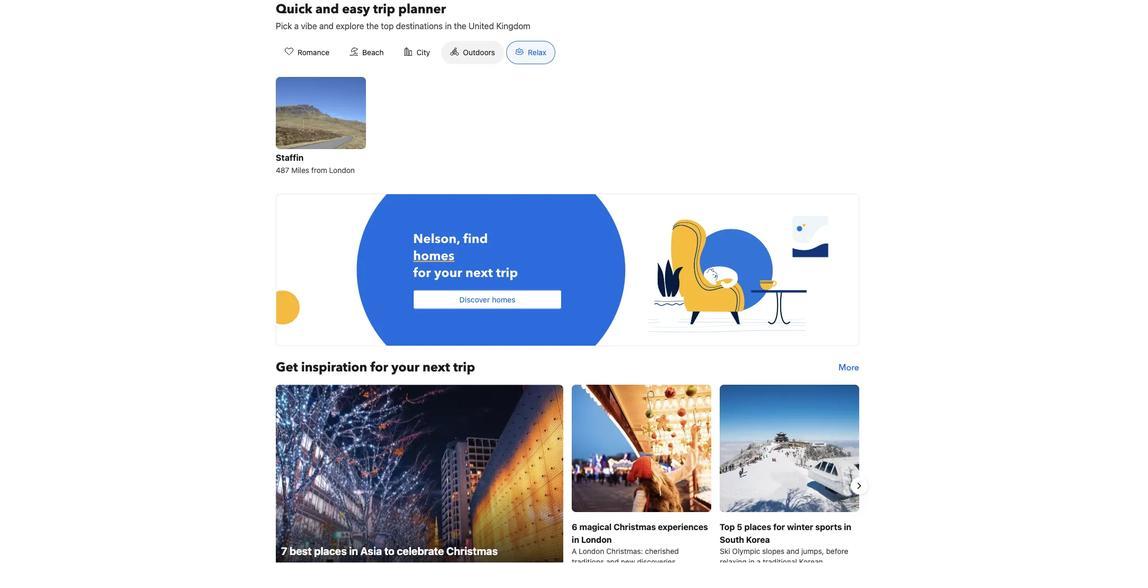 Task type: vqa. For each thing, say whether or not it's contained in the screenshot.
1st sat, from the right
no



Task type: locate. For each thing, give the bounding box(es) containing it.
in inside '6 magical christmas experiences in london a london christmas: cherished traditions and new discoveries.'
[[572, 534, 580, 545]]

homes left find
[[413, 247, 455, 265]]

tab list
[[268, 41, 564, 65]]

places right best
[[314, 544, 347, 557]]

explore
[[336, 21, 364, 31]]

south
[[720, 534, 745, 545]]

in right the destinations
[[445, 21, 452, 31]]

korea
[[747, 534, 770, 545]]

a inside quick and easy trip planner pick a vibe and explore the top destinations in the united kingdom
[[294, 21, 299, 31]]

0 vertical spatial london
[[329, 166, 355, 175]]

1 vertical spatial for
[[371, 359, 388, 376]]

1 horizontal spatial christmas
[[614, 522, 656, 532]]

1 vertical spatial london
[[582, 534, 612, 545]]

discover homes
[[460, 295, 516, 304]]

sports
[[816, 522, 842, 532]]

miles
[[292, 166, 309, 175]]

top 5 places for winter sports in south korea image
[[720, 385, 860, 512]]

get inspiration for your next trip
[[276, 359, 475, 376]]

outdoors
[[463, 48, 495, 57]]

more
[[839, 362, 860, 373]]

the
[[367, 21, 379, 31], [454, 21, 467, 31]]

for for top 5 places for winter sports in south korea ski olympic slopes and jumps, before relaxing in a traditional korea
[[774, 522, 786, 532]]

2 the from the left
[[454, 21, 467, 31]]

christmas
[[614, 522, 656, 532], [447, 544, 498, 557]]

london right from
[[329, 166, 355, 175]]

2 horizontal spatial for
[[774, 522, 786, 532]]

to
[[385, 544, 395, 557]]

ski
[[720, 547, 731, 555]]

london
[[329, 166, 355, 175], [582, 534, 612, 545], [579, 547, 605, 555]]

new
[[621, 557, 635, 563]]

7 best places in asia to celebrate christmas
[[281, 544, 498, 557]]

places
[[745, 522, 772, 532], [314, 544, 347, 557]]

olympic
[[733, 547, 761, 555]]

pick
[[276, 21, 292, 31]]

1 vertical spatial trip
[[496, 264, 518, 282]]

in inside quick and easy trip planner pick a vibe and explore the top destinations in the united kingdom
[[445, 21, 452, 31]]

0 vertical spatial a
[[294, 21, 299, 31]]

top
[[720, 522, 735, 532]]

beach button
[[341, 41, 393, 64]]

in left asia at the bottom of page
[[349, 544, 358, 557]]

1 horizontal spatial the
[[454, 21, 467, 31]]

a inside top 5 places for winter sports in south korea ski olympic slopes and jumps, before relaxing in a traditional korea
[[757, 557, 761, 563]]

1 vertical spatial a
[[757, 557, 761, 563]]

6 magical christmas experiences in london image
[[572, 385, 712, 512]]

0 horizontal spatial places
[[314, 544, 347, 557]]

and up traditional
[[787, 547, 800, 555]]

0 horizontal spatial next
[[423, 359, 450, 376]]

0 vertical spatial homes
[[413, 247, 455, 265]]

staffin 487 miles from london
[[276, 153, 355, 175]]

0 horizontal spatial homes
[[413, 247, 455, 265]]

romance
[[298, 48, 330, 57]]

0 vertical spatial christmas
[[614, 522, 656, 532]]

and right the vibe
[[319, 21, 334, 31]]

london inside the staffin 487 miles from london
[[329, 166, 355, 175]]

vibe
[[301, 21, 317, 31]]

0 horizontal spatial the
[[367, 21, 379, 31]]

0 vertical spatial your
[[434, 264, 463, 282]]

experiences
[[658, 522, 708, 532]]

1 horizontal spatial places
[[745, 522, 772, 532]]

easy
[[342, 0, 370, 18]]

magical
[[580, 522, 612, 532]]

places inside top 5 places for winter sports in south korea ski olympic slopes and jumps, before relaxing in a traditional korea
[[745, 522, 772, 532]]

for
[[413, 264, 431, 282], [371, 359, 388, 376], [774, 522, 786, 532]]

staffin
[[276, 153, 304, 163]]

homes
[[413, 247, 455, 265], [492, 295, 516, 304]]

romance button
[[276, 41, 339, 64]]

best
[[290, 544, 312, 557]]

0 horizontal spatial for
[[371, 359, 388, 376]]

united
[[469, 21, 494, 31]]

slopes
[[763, 547, 785, 555]]

christmas inside 'link'
[[447, 544, 498, 557]]

2 vertical spatial for
[[774, 522, 786, 532]]

from
[[311, 166, 327, 175]]

cherished
[[645, 547, 679, 555]]

1 vertical spatial christmas
[[447, 544, 498, 557]]

inspiration
[[301, 359, 367, 376]]

your
[[434, 264, 463, 282], [392, 359, 420, 376]]

2 vertical spatial trip
[[453, 359, 475, 376]]

0 horizontal spatial trip
[[373, 0, 395, 18]]

city button
[[395, 41, 439, 64]]

for left winter
[[774, 522, 786, 532]]

0 vertical spatial for
[[413, 264, 431, 282]]

planner
[[399, 0, 446, 18]]

a left the vibe
[[294, 21, 299, 31]]

places up 'korea'
[[745, 522, 772, 532]]

in inside 7 best places in asia to celebrate christmas 'link'
[[349, 544, 358, 557]]

and
[[316, 0, 339, 18], [319, 21, 334, 31], [787, 547, 800, 555], [607, 557, 619, 563]]

1 horizontal spatial homes
[[492, 295, 516, 304]]

relax
[[528, 48, 547, 57]]

in up a
[[572, 534, 580, 545]]

1 vertical spatial next
[[423, 359, 450, 376]]

christmas up christmas:
[[614, 522, 656, 532]]

7
[[281, 544, 287, 557]]

1 horizontal spatial a
[[757, 557, 761, 563]]

the left top
[[367, 21, 379, 31]]

next
[[466, 264, 493, 282], [423, 359, 450, 376]]

kingdom
[[497, 21, 531, 31]]

1 vertical spatial places
[[314, 544, 347, 557]]

0 horizontal spatial your
[[392, 359, 420, 376]]

2 horizontal spatial trip
[[496, 264, 518, 282]]

relax button
[[507, 41, 556, 64]]

in
[[445, 21, 452, 31], [844, 522, 852, 532], [572, 534, 580, 545], [349, 544, 358, 557], [749, 557, 755, 563]]

top 5 places for winter sports in south korea ski olympic slopes and jumps, before relaxing in a traditional korea
[[720, 522, 852, 563]]

for inside nelson, find homes for your next trip
[[413, 264, 431, 282]]

for down nelson,
[[413, 264, 431, 282]]

christmas right celebrate
[[447, 544, 498, 557]]

0 vertical spatial trip
[[373, 0, 395, 18]]

a
[[572, 547, 577, 555]]

london down magical
[[582, 534, 612, 545]]

london up "traditions"
[[579, 547, 605, 555]]

1 horizontal spatial trip
[[453, 359, 475, 376]]

and down christmas:
[[607, 557, 619, 563]]

nelson, find homes for your next trip
[[413, 230, 518, 282]]

destinations
[[396, 21, 443, 31]]

trip
[[373, 0, 395, 18], [496, 264, 518, 282], [453, 359, 475, 376]]

0 horizontal spatial a
[[294, 21, 299, 31]]

for right inspiration
[[371, 359, 388, 376]]

1 horizontal spatial your
[[434, 264, 463, 282]]

0 horizontal spatial christmas
[[447, 544, 498, 557]]

the left united
[[454, 21, 467, 31]]

a
[[294, 21, 299, 31], [757, 557, 761, 563]]

for inside top 5 places for winter sports in south korea ski olympic slopes and jumps, before relaxing in a traditional korea
[[774, 522, 786, 532]]

traditional
[[763, 557, 798, 563]]

7 best places in asia to celebrate christmas region
[[268, 385, 868, 563]]

a down olympic in the bottom of the page
[[757, 557, 761, 563]]

0 vertical spatial next
[[466, 264, 493, 282]]

homes right discover
[[492, 295, 516, 304]]

places inside 'link'
[[314, 544, 347, 557]]

1 horizontal spatial next
[[466, 264, 493, 282]]

1 horizontal spatial for
[[413, 264, 431, 282]]

2 vertical spatial london
[[579, 547, 605, 555]]

0 vertical spatial places
[[745, 522, 772, 532]]



Task type: describe. For each thing, give the bounding box(es) containing it.
nelson,
[[413, 230, 460, 248]]

and inside '6 magical christmas experiences in london a london christmas: cherished traditions and new discoveries.'
[[607, 557, 619, 563]]

christmas inside '6 magical christmas experiences in london a london christmas: cherished traditions and new discoveries.'
[[614, 522, 656, 532]]

discoveries.
[[637, 557, 678, 563]]

quick and easy trip planner pick a vibe and explore the top destinations in the united kingdom
[[276, 0, 531, 31]]

487
[[276, 166, 290, 175]]

discover
[[460, 295, 490, 304]]

your inside nelson, find homes for your next trip
[[434, 264, 463, 282]]

7 best places in asia to celebrate christmas link
[[276, 385, 564, 563]]

quick
[[276, 0, 312, 18]]

relaxing
[[720, 557, 747, 563]]

traditions
[[572, 557, 605, 563]]

in down olympic in the bottom of the page
[[749, 557, 755, 563]]

in right sports
[[844, 522, 852, 532]]

places for 5
[[745, 522, 772, 532]]

and inside top 5 places for winter sports in south korea ski olympic slopes and jumps, before relaxing in a traditional korea
[[787, 547, 800, 555]]

places for best
[[314, 544, 347, 557]]

jumps,
[[802, 547, 825, 555]]

and up the vibe
[[316, 0, 339, 18]]

6 magical christmas experiences in london a london christmas: cherished traditions and new discoveries.
[[572, 522, 708, 563]]

next image
[[853, 480, 866, 492]]

winter
[[788, 522, 814, 532]]

asia
[[361, 544, 382, 557]]

christmas:
[[607, 547, 643, 555]]

celebrate
[[397, 544, 444, 557]]

homes inside nelson, find homes for your next trip
[[413, 247, 455, 265]]

6
[[572, 522, 578, 532]]

find
[[463, 230, 488, 248]]

trip inside quick and easy trip planner pick a vibe and explore the top destinations in the united kingdom
[[373, 0, 395, 18]]

1 vertical spatial homes
[[492, 295, 516, 304]]

outdoors button
[[442, 41, 504, 64]]

city
[[417, 48, 430, 57]]

more link
[[839, 359, 860, 376]]

1 vertical spatial your
[[392, 359, 420, 376]]

1 the from the left
[[367, 21, 379, 31]]

top
[[381, 21, 394, 31]]

tab list containing romance
[[268, 41, 564, 65]]

get
[[276, 359, 298, 376]]

5
[[737, 522, 743, 532]]

before
[[827, 547, 849, 555]]

beach
[[363, 48, 384, 57]]

next inside nelson, find homes for your next trip
[[466, 264, 493, 282]]

trip inside nelson, find homes for your next trip
[[496, 264, 518, 282]]

for for nelson, find homes for your next trip
[[413, 264, 431, 282]]



